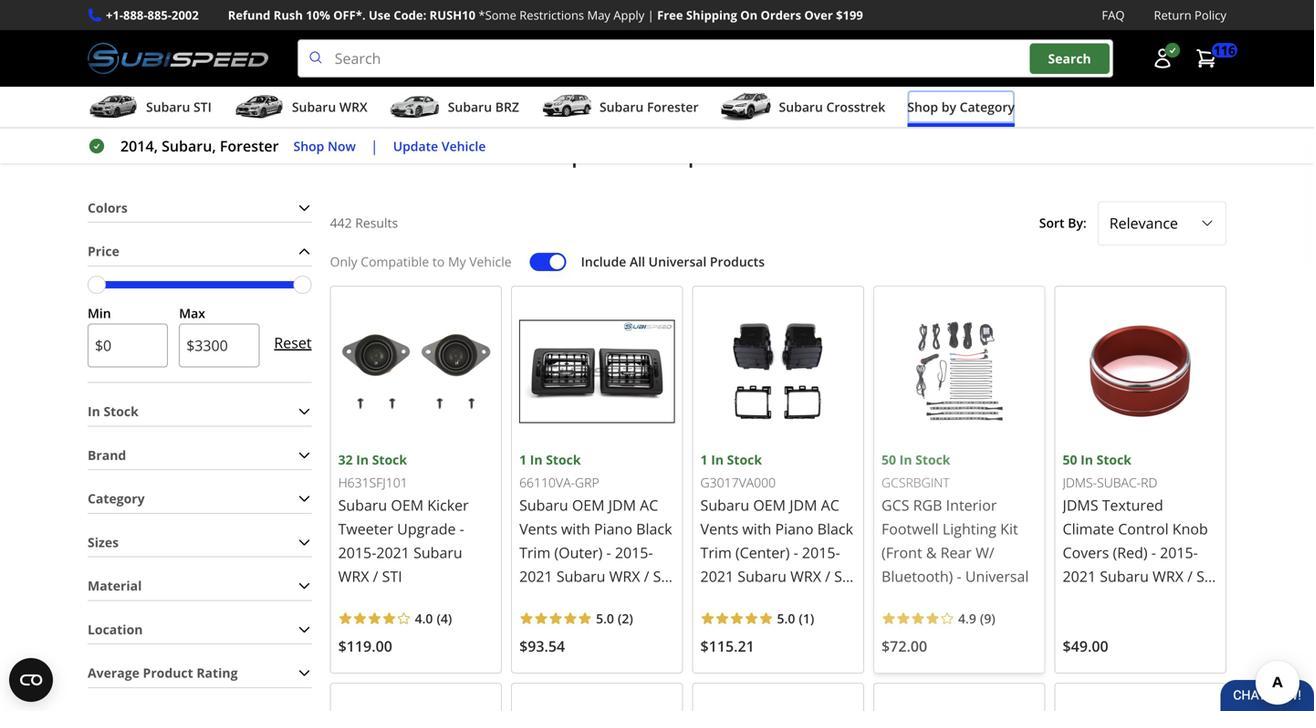 Task type: describe. For each thing, give the bounding box(es) containing it.
material button
[[88, 572, 312, 600]]

rear
[[941, 543, 973, 562]]

wrx inside 32 in stock h631sfj101 subaru oem kicker tweeter upgrade - 2015-2021 subaru wrx / sti
[[338, 566, 369, 586]]

in for gcs rgb interior footwell lighting kit (front & rear w/ bluetooth) - universal
[[900, 451, 913, 468]]

shop up subaru sti
[[157, 80, 188, 98]]

subaru inside dropdown button
[[448, 98, 492, 116]]

Select... button
[[1098, 201, 1227, 245]]

2021 inside 1 in stock g3017va000 subaru oem jdm ac vents with piano black trim (center) - 2015- 2021 subaru wrx / sti / 2014-2018 forester
[[701, 566, 734, 586]]

may
[[588, 7, 611, 23]]

pressure gauges link
[[681, 16, 824, 37]]

apply
[[614, 7, 645, 23]]

return
[[1155, 7, 1192, 23]]

subaru up "featured"
[[600, 98, 644, 116]]

2014- inside 1 in stock 66110va-grp subaru oem jdm ac vents with piano black trim (outer) - 2015- 2021 subaru wrx / sti / 2014-2018 forester
[[529, 590, 567, 610]]

2018 inside 50 in stock jdms-subac-rd jdms textured climate control knob covers (red) - 2015- 2021 subaru wrx / sti / 2014-2018 forester / 2016-2021 crosstrek
[[1111, 590, 1144, 610]]

66110va-
[[520, 474, 575, 491]]

crosstrek inside 50 in stock jdms-subac-rd jdms textured climate control knob covers (red) - 2015- 2021 subaru wrx / sti / 2014-2018 forester / 2016-2021 crosstrek
[[1139, 614, 1204, 634]]

free
[[658, 7, 684, 23]]

black inside 1 in stock g3017va000 subaru oem jdm ac vents with piano black trim (center) - 2015- 2021 subaru wrx / sti / 2014-2018 forester
[[818, 519, 854, 539]]

subaru up tweeter
[[338, 495, 387, 515]]

0 vertical spatial wheel
[[552, 0, 589, 9]]

kit
[[1001, 519, 1019, 539]]

brand
[[88, 446, 126, 464]]

2016-
[[1063, 614, 1102, 634]]

shop all link for shop all
[[347, 1, 398, 22]]

jdms
[[1063, 495, 1099, 515]]

products
[[710, 253, 765, 270]]

max
[[179, 304, 205, 322]]

steering wheel quick releases link
[[475, 0, 650, 32]]

subaru down g3017va000
[[701, 495, 750, 515]]

in stock
[[88, 403, 139, 420]]

kicker
[[428, 495, 469, 515]]

search input field
[[297, 39, 1114, 78]]

- inside 1 in stock g3017va000 subaru oem jdm ac vents with piano black trim (center) - 2015- 2021 subaru wrx / sti / 2014-2018 forester
[[794, 543, 799, 562]]

policy
[[1195, 7, 1227, 23]]

phone mounts and accessories link
[[95, 11, 270, 53]]

minimum slider
[[88, 276, 106, 294]]

brz
[[496, 98, 520, 116]]

trim inside 1 in stock 66110va-grp subaru oem jdm ac vents with piano black trim (outer) - 2015- 2021 subaru wrx / sti / 2014-2018 forester
[[520, 543, 551, 562]]

$72.00
[[882, 637, 928, 656]]

a subaru crosstrek thumbnail image image
[[721, 93, 772, 121]]

rd
[[1142, 474, 1158, 491]]

subaru inside dropdown button
[[292, 98, 336, 116]]

shop left now
[[294, 137, 325, 155]]

quick
[[592, 0, 626, 9]]

wrx inside 1 in stock g3017va000 subaru oem jdm ac vents with piano black trim (center) - 2015- 2021 subaru wrx / sti / 2014-2018 forester
[[791, 566, 822, 586]]

sti inside 32 in stock h631sfj101 subaru oem kicker tweeter upgrade - 2015-2021 subaru wrx / sti
[[382, 566, 402, 586]]

(red)
[[1114, 543, 1148, 562]]

( for subaru oem kicker tweeter upgrade - 2015-2021 subaru wrx / sti
[[437, 610, 441, 627]]

rating
[[197, 664, 238, 682]]

subaru up subaru,
[[146, 98, 190, 116]]

subaru down 66110va- on the left
[[520, 495, 569, 515]]

shop inside roll cage accessories shop all
[[917, 39, 948, 56]]

/ inside 32 in stock h631sfj101 subaru oem kicker tweeter upgrade - 2015-2021 subaru wrx / sti
[[373, 566, 379, 586]]

over
[[805, 7, 834, 23]]

include all universal products
[[581, 253, 765, 270]]

hubs
[[593, 33, 625, 51]]

2018 inside 1 in stock g3017va000 subaru oem jdm ac vents with piano black trim (center) - 2015- 2021 subaru wrx / sti / 2014-2018 forester
[[748, 590, 782, 610]]

now
[[328, 137, 356, 155]]

h631sfj101
[[338, 474, 408, 491]]

bluetooth)
[[882, 566, 954, 586]]

2021 inside 32 in stock h631sfj101 subaru oem kicker tweeter upgrade - 2015-2021 subaru wrx / sti
[[377, 543, 410, 562]]

piano inside 1 in stock 66110va-grp subaru oem jdm ac vents with piano black trim (outer) - 2015- 2021 subaru wrx / sti / 2014-2018 forester
[[594, 519, 633, 539]]

1 vertical spatial vehicle
[[470, 253, 512, 270]]

oem inside 1 in stock 66110va-grp subaru oem jdm ac vents with piano black trim (outer) - 2015- 2021 subaru wrx / sti / 2014-2018 forester
[[572, 495, 605, 515]]

tweeter
[[338, 519, 394, 539]]

category
[[88, 490, 145, 507]]

on
[[741, 7, 758, 23]]

update vehicle
[[393, 137, 486, 155]]

w/
[[976, 543, 995, 562]]

) for subaru oem jdm ac vents with piano black trim (center) - 2015- 2021 subaru wrx / sti / 2014-2018 forester
[[811, 610, 815, 627]]

pressure
[[702, 17, 755, 35]]

only compatible to my vehicle
[[330, 253, 512, 270]]

colors button
[[88, 194, 312, 222]]

by:
[[1069, 214, 1087, 232]]

Min text field
[[88, 324, 168, 368]]

a subaru wrx thumbnail image image
[[234, 93, 285, 121]]

faq link
[[1103, 5, 1125, 25]]

- inside 50 in stock jdms-subac-rd jdms textured climate control knob covers (red) - 2015- 2021 subaru wrx / sti / 2014-2018 forester / 2016-2021 crosstrek
[[1152, 543, 1157, 562]]

black inside 1 in stock 66110va-grp subaru oem jdm ac vents with piano black trim (outer) - 2015- 2021 subaru wrx / sti / 2014-2018 forester
[[637, 519, 673, 539]]

in for subaru oem kicker tweeter upgrade - 2015-2021 subaru wrx / sti
[[356, 451, 369, 468]]

0 vertical spatial |
[[648, 7, 655, 23]]

shop all link for phone mounts and accessories
[[157, 79, 208, 100]]

forester inside dropdown button
[[647, 98, 699, 116]]

stock for subaru oem jdm ac vents with piano black trim (outer) - 2015- 2021 subaru wrx / sti / 2014-2018 forester
[[546, 451, 581, 468]]

subaru down "upgrade" at the left of page
[[414, 543, 463, 562]]

subaru oem jdm ac vents with piano black trim (outer) - 2015-2021 subaru wrx / sti / 2014-2018 forester image
[[520, 294, 675, 450]]

50 for gcs
[[882, 451, 897, 468]]

$93.54
[[520, 637, 565, 656]]

2
[[622, 610, 630, 627]]

442
[[330, 214, 352, 232]]

use
[[369, 7, 391, 23]]

phone
[[126, 13, 164, 30]]

colors
[[88, 199, 128, 216]]

shop inside dropdown button
[[908, 98, 939, 116]]

reset button
[[274, 321, 312, 365]]

gcsrbgint
[[882, 474, 950, 491]]

1 vertical spatial |
[[371, 136, 379, 156]]

trim inside 1 in stock g3017va000 subaru oem jdm ac vents with piano black trim (center) - 2015- 2021 subaru wrx / sti / 2014-2018 forester
[[701, 543, 732, 562]]

2 horizontal spatial 1
[[803, 610, 811, 627]]

update vehicle button
[[393, 136, 486, 157]]

compatible
[[361, 253, 429, 270]]

subaru,
[[162, 136, 216, 156]]

accessories inside the phone mounts and accessories shift knobs
[[148, 33, 217, 51]]

lighting
[[943, 519, 997, 539]]

category button
[[88, 485, 312, 513]]

2014- inside 1 in stock g3017va000 subaru oem jdm ac vents with piano black trim (center) - 2015- 2021 subaru wrx / sti / 2014-2018 forester
[[710, 590, 748, 610]]

by
[[942, 98, 957, 116]]

sizes button
[[88, 529, 312, 557]]

- inside 32 in stock h631sfj101 subaru oem kicker tweeter upgrade - 2015-2021 subaru wrx / sti
[[460, 519, 465, 539]]

shop all link for steering wheel hubs
[[537, 58, 588, 79]]

rgb
[[914, 495, 943, 515]]

in inside dropdown button
[[88, 403, 100, 420]]

roll cage accessories shop all
[[879, 13, 1006, 56]]

knob
[[1173, 519, 1209, 539]]

50 for subac-
[[1063, 451, 1078, 468]]

jdms textured climate control knob covers (red) - 2015-2021 subaru wrx / sti / 2014-2018 forester / 2016-2021 crosstrek image
[[1063, 294, 1219, 450]]

1 for subaru oem jdm ac vents with piano black trim (outer) - 2015- 2021 subaru wrx / sti / 2014-2018 forester
[[520, 451, 527, 468]]

shop down a subaru forester thumbnail image
[[532, 139, 585, 169]]

) for subaru oem jdm ac vents with piano black trim (outer) - 2015- 2021 subaru wrx / sti / 2014-2018 forester
[[630, 610, 634, 627]]

wrx inside dropdown button
[[340, 98, 368, 116]]

rush
[[274, 7, 303, 23]]

2021 down covers
[[1063, 566, 1097, 586]]

shop by category
[[908, 98, 1015, 116]]

2021 inside 1 in stock 66110va-grp subaru oem jdm ac vents with piano black trim (outer) - 2015- 2021 subaru wrx / sti / 2014-2018 forester
[[520, 566, 553, 586]]

) for subaru oem kicker tweeter upgrade - 2015-2021 subaru wrx / sti
[[448, 610, 452, 627]]

subaru sti button
[[88, 91, 212, 127]]

subaru inside 50 in stock jdms-subac-rd jdms textured climate control knob covers (red) - 2015- 2021 subaru wrx / sti / 2014-2018 forester / 2016-2021 crosstrek
[[1101, 566, 1150, 586]]

knobs
[[179, 54, 216, 72]]

forester inside 50 in stock jdms-subac-rd jdms textured climate control knob covers (red) - 2015- 2021 subaru wrx / sti / 2014-2018 forester / 2016-2021 crosstrek
[[1148, 590, 1205, 610]]

footwell
[[882, 519, 939, 539]]

in for subaru oem jdm ac vents with piano black trim (center) - 2015- 2021 subaru wrx / sti / 2014-2018 forester
[[712, 451, 724, 468]]

brand button
[[88, 441, 312, 469]]

min
[[88, 304, 111, 322]]

a subaru forester thumbnail image image
[[541, 93, 593, 121]]

subaru wrx
[[292, 98, 368, 116]]

stock for gcs rgb interior footwell lighting kit (front & rear w/ bluetooth) - universal
[[916, 451, 951, 468]]

cage
[[904, 13, 934, 30]]

upgrade
[[397, 519, 456, 539]]

(center)
[[736, 543, 790, 562]]

5.0 for forester
[[778, 610, 796, 627]]

*some
[[479, 7, 517, 23]]

+1-888-885-2002
[[106, 7, 199, 23]]

shop all for shop all
[[347, 2, 398, 20]]

0 vertical spatial steering
[[499, 0, 548, 9]]

subaru oem kicker tweeter upgrade - 2015-2021 subaru wrx / sti image
[[338, 294, 494, 450]]

2018 inside 1 in stock 66110va-grp subaru oem jdm ac vents with piano black trim (outer) - 2015- 2021 subaru wrx / sti / 2014-2018 forester
[[567, 590, 600, 610]]

4.9 ( 9 )
[[959, 610, 996, 627]]

2015- inside 1 in stock g3017va000 subaru oem jdm ac vents with piano black trim (center) - 2015- 2021 subaru wrx / sti / 2014-2018 forester
[[803, 543, 841, 562]]

subac-
[[1098, 474, 1142, 491]]

$199
[[837, 7, 864, 23]]

sizes
[[88, 534, 119, 551]]

( for gcs rgb interior footwell lighting kit (front & rear w/ bluetooth) - universal
[[981, 610, 985, 627]]

shop all link down roll cage accessories link
[[917, 38, 968, 58]]

shop all for phone mounts and accessories
[[157, 80, 208, 98]]

wrx inside 50 in stock jdms-subac-rd jdms textured climate control knob covers (red) - 2015- 2021 subaru wrx / sti / 2014-2018 forester / 2016-2021 crosstrek
[[1153, 566, 1184, 586]]

2014- inside 50 in stock jdms-subac-rd jdms textured climate control knob covers (red) - 2015- 2021 subaru wrx / sti / 2014-2018 forester / 2016-2021 crosstrek
[[1073, 590, 1111, 610]]

1 vertical spatial steering
[[500, 33, 550, 51]]

ac inside 1 in stock 66110va-grp subaru oem jdm ac vents with piano black trim (outer) - 2015- 2021 subaru wrx / sti / 2014-2018 forester
[[640, 495, 659, 515]]

- inside 50 in stock gcsrbgint gcs rgb interior footwell lighting kit (front & rear w/ bluetooth) - universal
[[958, 566, 962, 586]]

oem for kicker
[[391, 495, 424, 515]]



Task type: locate. For each thing, give the bounding box(es) containing it.
$115.21
[[701, 637, 755, 656]]

shop by category button
[[908, 91, 1015, 127]]

1 2018 from the left
[[748, 590, 782, 610]]

stock for subaru oem kicker tweeter upgrade - 2015-2021 subaru wrx / sti
[[372, 451, 407, 468]]

5.0 left 2 on the left of page
[[596, 610, 615, 627]]

116
[[1215, 41, 1236, 59]]

- down kicker
[[460, 519, 465, 539]]

0 horizontal spatial 5.0
[[596, 610, 615, 627]]

stock up "gcsrbgint"
[[916, 451, 951, 468]]

2 horizontal spatial oem
[[754, 495, 786, 515]]

2014-
[[710, 590, 748, 610], [529, 590, 567, 610], [1073, 590, 1111, 610]]

2 jdm from the left
[[609, 495, 637, 515]]

crosstrek inside subaru crosstrek dropdown button
[[827, 98, 886, 116]]

0 horizontal spatial 50
[[882, 451, 897, 468]]

with
[[743, 519, 772, 539], [562, 519, 591, 539]]

shift
[[149, 54, 176, 72]]

black
[[818, 519, 854, 539], [637, 519, 673, 539]]

1 horizontal spatial vents
[[701, 519, 739, 539]]

3 2015- from the left
[[615, 543, 653, 562]]

jdm inside 1 in stock g3017va000 subaru oem jdm ac vents with piano black trim (center) - 2015- 2021 subaru wrx / sti / 2014-2018 forester
[[790, 495, 818, 515]]

2 5.0 from the left
[[778, 610, 796, 627]]

interior
[[947, 495, 998, 515]]

1 horizontal spatial trim
[[701, 543, 732, 562]]

wrx
[[340, 98, 368, 116], [338, 566, 369, 586], [791, 566, 822, 586], [610, 566, 641, 586], [1153, 566, 1184, 586]]

50 in stock jdms-subac-rd jdms textured climate control knob covers (red) - 2015- 2021 subaru wrx / sti / 2014-2018 forester / 2016-2021 crosstrek
[[1063, 451, 1217, 634]]

( for subaru oem jdm ac vents with piano black trim (center) - 2015- 2021 subaru wrx / sti / 2014-2018 forester
[[799, 610, 803, 627]]

subispeed logo image
[[88, 39, 268, 78]]

average
[[88, 664, 140, 682]]

vehicle
[[442, 137, 486, 155], [470, 253, 512, 270]]

oem inside 32 in stock h631sfj101 subaru oem kicker tweeter upgrade - 2015-2021 subaru wrx / sti
[[391, 495, 424, 515]]

jdm inside 1 in stock 66110va-grp subaru oem jdm ac vents with piano black trim (outer) - 2015- 2021 subaru wrx / sti / 2014-2018 forester
[[609, 495, 637, 515]]

0 vertical spatial universal
[[649, 253, 707, 270]]

subaru left brz
[[448, 98, 492, 116]]

1 horizontal spatial 2018
[[748, 590, 782, 610]]

2 horizontal spatial 2014-
[[1073, 590, 1111, 610]]

shop all link down shift knobs link
[[157, 79, 208, 100]]

1 in stock 66110va-grp subaru oem jdm ac vents with piano black trim (outer) - 2015- 2021 subaru wrx / sti / 2014-2018 forester
[[520, 451, 674, 610]]

results
[[355, 214, 398, 232]]

subaru down (outer)
[[557, 566, 606, 586]]

1 vertical spatial crosstrek
[[1139, 614, 1204, 634]]

a subaru sti thumbnail image image
[[88, 93, 139, 121]]

stock inside 32 in stock h631sfj101 subaru oem kicker tweeter upgrade - 2015-2021 subaru wrx / sti
[[372, 451, 407, 468]]

2015- inside 32 in stock h631sfj101 subaru oem kicker tweeter upgrade - 2015-2021 subaru wrx / sti
[[338, 543, 377, 562]]

1 horizontal spatial jdm
[[790, 495, 818, 515]]

1 2015- from the left
[[338, 543, 377, 562]]

return policy
[[1155, 7, 1227, 23]]

accessories inside roll cage accessories shop all
[[937, 13, 1006, 30]]

1 ( from the left
[[437, 610, 441, 627]]

average product rating button
[[88, 659, 312, 688]]

2 ( from the left
[[618, 610, 622, 627]]

1 horizontal spatial crosstrek
[[1139, 614, 1204, 634]]

roll
[[879, 13, 901, 30]]

- right (center)
[[794, 543, 799, 562]]

in up g3017va000
[[712, 451, 724, 468]]

1 vertical spatial wheel
[[553, 33, 590, 51]]

with up (outer)
[[562, 519, 591, 539]]

0 horizontal spatial trim
[[520, 543, 551, 562]]

wrx up 2 on the left of page
[[610, 566, 641, 586]]

2014, subaru, forester
[[121, 136, 279, 156]]

1 inside 1 in stock g3017va000 subaru oem jdm ac vents with piano black trim (center) - 2015- 2021 subaru wrx / sti / 2014-2018 forester
[[701, 451, 708, 468]]

0 vertical spatial shop all
[[347, 2, 398, 20]]

4 ( from the left
[[981, 610, 985, 627]]

in for jdms textured climate control knob covers (red) - 2015- 2021 subaru wrx / sti / 2014-2018 forester / 2016-2021 crosstrek
[[1081, 451, 1094, 468]]

116 button
[[1187, 40, 1238, 77]]

oem down grp
[[572, 495, 605, 515]]

2 oem from the left
[[754, 495, 786, 515]]

0 horizontal spatial piano
[[594, 519, 633, 539]]

1 horizontal spatial with
[[743, 519, 772, 539]]

4.9
[[959, 610, 977, 627]]

2018 left 2 on the left of page
[[567, 590, 600, 610]]

1 horizontal spatial universal
[[966, 566, 1030, 586]]

open widget image
[[9, 658, 53, 702]]

(front
[[882, 543, 923, 562]]

1 for subaru oem jdm ac vents with piano black trim (center) - 2015- 2021 subaru wrx / sti / 2014-2018 forester
[[701, 451, 708, 468]]

roll cage accessories link
[[879, 11, 1006, 32]]

orders
[[761, 7, 802, 23]]

shop down "steering wheel hubs" link
[[537, 60, 568, 77]]

0 horizontal spatial 2018
[[567, 590, 600, 610]]

universal inside 50 in stock gcsrbgint gcs rgb interior footwell lighting kit (front & rear w/ bluetooth) - universal
[[966, 566, 1030, 586]]

trim left (outer)
[[520, 543, 551, 562]]

1 horizontal spatial black
[[818, 519, 854, 539]]

1 in stock g3017va000 subaru oem jdm ac vents with piano black trim (center) - 2015- 2021 subaru wrx / sti / 2014-2018 forester
[[701, 451, 855, 610]]

climate
[[1063, 519, 1115, 539]]

5.0 ( 2 )
[[596, 610, 634, 627]]

stock up g3017va000
[[728, 451, 763, 468]]

442 results
[[330, 214, 398, 232]]

2015- inside 50 in stock jdms-subac-rd jdms textured climate control knob covers (red) - 2015- 2021 subaru wrx / sti / 2014-2018 forester / 2016-2021 crosstrek
[[1161, 543, 1199, 562]]

shop down roll cage accessories link
[[917, 39, 948, 56]]

to
[[433, 253, 445, 270]]

releases
[[537, 13, 588, 30]]

- down rear
[[958, 566, 962, 586]]

32 in stock h631sfj101 subaru oem kicker tweeter upgrade - 2015-2021 subaru wrx / sti
[[338, 451, 469, 586]]

0 horizontal spatial universal
[[649, 253, 707, 270]]

wrx down tweeter
[[338, 566, 369, 586]]

steering up the releases
[[499, 0, 548, 9]]

5.0
[[596, 610, 615, 627], [778, 610, 796, 627]]

subaru up shop now
[[292, 98, 336, 116]]

oem for jdm
[[754, 495, 786, 515]]

vents inside 1 in stock g3017va000 subaru oem jdm ac vents with piano black trim (center) - 2015- 2021 subaru wrx / sti / 2014-2018 forester
[[701, 519, 739, 539]]

1 50 from the left
[[882, 451, 897, 468]]

with inside 1 in stock g3017va000 subaru oem jdm ac vents with piano black trim (center) - 2015- 2021 subaru wrx / sti / 2014-2018 forester
[[743, 519, 772, 539]]

1 horizontal spatial 5.0
[[778, 610, 796, 627]]

shop left by
[[908, 98, 939, 116]]

oem inside 1 in stock g3017va000 subaru oem jdm ac vents with piano black trim (center) - 2015- 2021 subaru wrx / sti / 2014-2018 forester
[[754, 495, 786, 515]]

50 up "gcsrbgint"
[[882, 451, 897, 468]]

0 vertical spatial vehicle
[[442, 137, 486, 155]]

2 trim from the left
[[520, 543, 551, 562]]

0 horizontal spatial |
[[371, 136, 379, 156]]

sti inside 1 in stock 66110va-grp subaru oem jdm ac vents with piano black trim (outer) - 2015- 2021 subaru wrx / sti / 2014-2018 forester
[[654, 566, 674, 586]]

1 vertical spatial shop all
[[157, 80, 208, 98]]

trim
[[701, 543, 732, 562], [520, 543, 551, 562]]

0 horizontal spatial with
[[562, 519, 591, 539]]

piano up (center)
[[776, 519, 814, 539]]

0 horizontal spatial 1
[[520, 451, 527, 468]]

wrx down knob
[[1153, 566, 1184, 586]]

0 horizontal spatial vents
[[520, 519, 558, 539]]

all down knobs
[[192, 80, 208, 98]]

stock up the h631sfj101
[[372, 451, 407, 468]]

subaru crosstrek button
[[721, 91, 886, 127]]

2015- inside 1 in stock 66110va-grp subaru oem jdm ac vents with piano black trim (outer) - 2015- 2021 subaru wrx / sti / 2014-2018 forester
[[615, 543, 653, 562]]

code:
[[394, 7, 427, 23]]

jdms-
[[1063, 474, 1098, 491]]

)
[[448, 610, 452, 627], [630, 610, 634, 627], [811, 610, 815, 627], [992, 610, 996, 627]]

2014- up 2016-
[[1073, 590, 1111, 610]]

piano inside 1 in stock g3017va000 subaru oem jdm ac vents with piano black trim (center) - 2015- 2021 subaru wrx / sti / 2014-2018 forester
[[776, 519, 814, 539]]

subaru
[[146, 98, 190, 116], [292, 98, 336, 116], [448, 98, 492, 116], [600, 98, 644, 116], [779, 98, 824, 116], [338, 495, 387, 515], [701, 495, 750, 515], [520, 495, 569, 515], [414, 543, 463, 562], [738, 566, 787, 586], [557, 566, 606, 586], [1101, 566, 1150, 586]]

location button
[[88, 616, 312, 644]]

in up brand
[[88, 403, 100, 420]]

2021
[[377, 543, 410, 562], [701, 566, 734, 586], [520, 566, 553, 586], [1063, 566, 1097, 586], [1102, 614, 1135, 634]]

2 horizontal spatial 2018
[[1111, 590, 1144, 610]]

all right off*.
[[382, 2, 398, 20]]

1 oem from the left
[[391, 495, 424, 515]]

shop all link down "steering wheel hubs" link
[[537, 58, 588, 79]]

sort by:
[[1040, 214, 1087, 232]]

shop all up subaru sti
[[157, 80, 208, 98]]

vents up (outer)
[[520, 519, 558, 539]]

-
[[460, 519, 465, 539], [794, 543, 799, 562], [607, 543, 612, 562], [1152, 543, 1157, 562], [958, 566, 962, 586]]

pressure gauges
[[702, 17, 803, 35]]

shop inside 'steering wheel quick releases steering wheel hubs shop all'
[[537, 60, 568, 77]]

1 horizontal spatial piano
[[776, 519, 814, 539]]

0 horizontal spatial ac
[[640, 495, 659, 515]]

in up jdms-
[[1081, 451, 1094, 468]]

0 horizontal spatial 2014-
[[529, 590, 567, 610]]

1 horizontal spatial |
[[648, 7, 655, 23]]

1 with from the left
[[743, 519, 772, 539]]

accessories up shift knobs link
[[148, 33, 217, 51]]

2 2015- from the left
[[803, 543, 841, 562]]

1 piano from the left
[[776, 519, 814, 539]]

0 horizontal spatial jdm
[[609, 495, 637, 515]]

2 2018 from the left
[[567, 590, 600, 610]]

wrx up now
[[340, 98, 368, 116]]

product
[[143, 664, 193, 682]]

select... image
[[1201, 216, 1215, 231]]

subaru forester
[[600, 98, 699, 116]]

with up (center)
[[743, 519, 772, 539]]

and
[[216, 13, 239, 30]]

oem
[[391, 495, 424, 515], [754, 495, 786, 515], [572, 495, 605, 515]]

all down "steering wheel hubs" link
[[572, 60, 588, 77]]

subaru down (center)
[[738, 566, 787, 586]]

accessories right cage
[[937, 13, 1006, 30]]

wheel up the releases
[[552, 0, 589, 9]]

1 vents from the left
[[701, 519, 739, 539]]

2015- down tweeter
[[338, 543, 377, 562]]

2015- right (outer)
[[615, 543, 653, 562]]

subaru crosstrek
[[779, 98, 886, 116]]

1 horizontal spatial 1
[[701, 451, 708, 468]]

2 ac from the left
[[640, 495, 659, 515]]

2021 up the $93.54
[[520, 566, 553, 586]]

crosstrek
[[827, 98, 886, 116], [1139, 614, 1204, 634]]

forester inside 1 in stock g3017va000 subaru oem jdm ac vents with piano black trim (center) - 2015- 2021 subaru wrx / sti / 2014-2018 forester
[[785, 590, 842, 610]]

2015- down knob
[[1161, 543, 1199, 562]]

0 horizontal spatial crosstrek
[[827, 98, 886, 116]]

price button
[[88, 238, 312, 266]]

gcs rgb interior footwell lighting kit (front & rear w/ bluetooth) - universal image
[[882, 294, 1038, 450]]

2014- up the $115.21
[[710, 590, 748, 610]]

| right now
[[371, 136, 379, 156]]

1 vertical spatial accessories
[[148, 33, 217, 51]]

1 vertical spatial universal
[[966, 566, 1030, 586]]

1 5.0 from the left
[[596, 610, 615, 627]]

in
[[88, 403, 100, 420], [356, 451, 369, 468], [712, 451, 724, 468], [530, 451, 543, 468], [900, 451, 913, 468], [1081, 451, 1094, 468]]

in stock button
[[88, 398, 312, 426]]

wheel down the releases
[[553, 33, 590, 51]]

0 vertical spatial crosstrek
[[827, 98, 886, 116]]

2 ) from the left
[[630, 610, 634, 627]]

- inside 1 in stock 66110va-grp subaru oem jdm ac vents with piano black trim (outer) - 2015- 2021 subaru wrx / sti / 2014-2018 forester
[[607, 543, 612, 562]]

subaru right a subaru crosstrek thumbnail image
[[779, 98, 824, 116]]

2018 down (red)
[[1111, 590, 1144, 610]]

50 in stock gcsrbgint gcs rgb interior footwell lighting kit (front & rear w/ bluetooth) - universal
[[882, 451, 1030, 586]]

4
[[441, 610, 448, 627]]

wrx up 5.0 ( 1 )
[[791, 566, 822, 586]]

maximum slider
[[294, 276, 312, 294]]

vents up (center)
[[701, 519, 739, 539]]

sti inside subaru sti dropdown button
[[194, 98, 212, 116]]

Max text field
[[179, 324, 260, 368]]

my
[[448, 253, 466, 270]]

subaru brz
[[448, 98, 520, 116]]

oem up "upgrade" at the left of page
[[391, 495, 424, 515]]

0 horizontal spatial oem
[[391, 495, 424, 515]]

4.0
[[415, 610, 433, 627]]

50 inside 50 in stock jdms-subac-rd jdms textured climate control knob covers (red) - 2015- 2021 subaru wrx / sti / 2014-2018 forester / 2016-2021 crosstrek
[[1063, 451, 1078, 468]]

2 vents from the left
[[520, 519, 558, 539]]

1 jdm from the left
[[790, 495, 818, 515]]

stock inside 1 in stock g3017va000 subaru oem jdm ac vents with piano black trim (center) - 2015- 2021 subaru wrx / sti / 2014-2018 forester
[[728, 451, 763, 468]]

) for gcs rgb interior footwell lighting kit (front & rear w/ bluetooth) - universal
[[992, 610, 996, 627]]

4 2015- from the left
[[1161, 543, 1199, 562]]

steering wheel quick releases steering wheel hubs shop all
[[499, 0, 626, 77]]

1 black from the left
[[818, 519, 854, 539]]

1 ) from the left
[[448, 610, 452, 627]]

stock for jdms textured climate control knob covers (red) - 2015- 2021 subaru wrx / sti / 2014-2018 forester / 2016-2021 crosstrek
[[1097, 451, 1132, 468]]

button image
[[1152, 48, 1174, 70]]

covers
[[1063, 543, 1110, 562]]

1 trim from the left
[[701, 543, 732, 562]]

( for subaru oem jdm ac vents with piano black trim (outer) - 2015- 2021 subaru wrx / sti / 2014-2018 forester
[[618, 610, 622, 627]]

shop right 10%
[[347, 2, 378, 20]]

9
[[985, 610, 992, 627]]

|
[[648, 7, 655, 23], [371, 136, 379, 156]]

control
[[1119, 519, 1169, 539]]

888-
[[123, 7, 148, 23]]

+1-
[[106, 7, 123, 23]]

vehicle down the subaru brz dropdown button
[[442, 137, 486, 155]]

1 horizontal spatial 2014-
[[710, 590, 748, 610]]

2018 up 5.0 ( 1 )
[[748, 590, 782, 610]]

2014,
[[121, 136, 158, 156]]

universal left products
[[649, 253, 707, 270]]

2021 up '$49.00'
[[1102, 614, 1135, 634]]

in up "gcsrbgint"
[[900, 451, 913, 468]]

2 piano from the left
[[594, 519, 633, 539]]

restrictions
[[520, 7, 585, 23]]

3 ) from the left
[[811, 610, 815, 627]]

2021 down tweeter
[[377, 543, 410, 562]]

sti inside 50 in stock jdms-subac-rd jdms textured climate control knob covers (red) - 2015- 2021 subaru wrx / sti / 2014-2018 forester / 2016-2021 crosstrek
[[1197, 566, 1217, 586]]

all inside 'steering wheel quick releases steering wheel hubs shop all'
[[572, 60, 588, 77]]

gcs
[[882, 495, 910, 515]]

textured
[[1103, 495, 1164, 515]]

in inside 50 in stock jdms-subac-rd jdms textured climate control knob covers (red) - 2015- 2021 subaru wrx / sti / 2014-2018 forester / 2016-2021 crosstrek
[[1081, 451, 1094, 468]]

50 up jdms-
[[1063, 451, 1078, 468]]

2014- up the $93.54
[[529, 590, 567, 610]]

0 vertical spatial accessories
[[937, 13, 1006, 30]]

ac inside 1 in stock g3017va000 subaru oem jdm ac vents with piano black trim (center) - 2015- 2021 subaru wrx / sti / 2014-2018 forester
[[822, 495, 840, 515]]

steering down refund rush 10% off*. use code: rush10 *some restrictions may apply | free shipping on orders over $199
[[500, 33, 550, 51]]

steering wheel hubs link
[[475, 32, 650, 53]]

3 2014- from the left
[[1073, 590, 1111, 610]]

in for subaru oem jdm ac vents with piano black trim (outer) - 2015- 2021 subaru wrx / sti / 2014-2018 forester
[[530, 451, 543, 468]]

vehicle right my on the top of the page
[[470, 253, 512, 270]]

sti
[[194, 98, 212, 116], [382, 566, 402, 586], [835, 566, 855, 586], [654, 566, 674, 586], [1197, 566, 1217, 586]]

stock inside dropdown button
[[104, 403, 139, 420]]

1 horizontal spatial shop all
[[347, 2, 398, 20]]

with inside 1 in stock 66110va-grp subaru oem jdm ac vents with piano black trim (outer) - 2015- 2021 subaru wrx / sti / 2014-2018 forester
[[562, 519, 591, 539]]

in inside 1 in stock g3017va000 subaru oem jdm ac vents with piano black trim (center) - 2015- 2021 subaru wrx / sti / 2014-2018 forester
[[712, 451, 724, 468]]

4 ) from the left
[[992, 610, 996, 627]]

phone mounts and accessories shift knobs
[[126, 13, 239, 72]]

3 oem from the left
[[572, 495, 605, 515]]

2 with from the left
[[562, 519, 591, 539]]

vehicle inside button
[[442, 137, 486, 155]]

0 horizontal spatial accessories
[[148, 33, 217, 51]]

all right include
[[630, 253, 646, 270]]

50
[[882, 451, 897, 468], [1063, 451, 1078, 468]]

all inside roll cage accessories shop all
[[951, 39, 968, 56]]

a subaru brz thumbnail image image
[[390, 93, 441, 121]]

piano up (outer)
[[594, 519, 633, 539]]

stock up brand
[[104, 403, 139, 420]]

$49.00
[[1063, 637, 1109, 656]]

1 horizontal spatial 50
[[1063, 451, 1078, 468]]

1 inside 1 in stock 66110va-grp subaru oem jdm ac vents with piano black trim (outer) - 2015- 2021 subaru wrx / sti / 2014-2018 forester
[[520, 451, 527, 468]]

stock up 'subac-'
[[1097, 451, 1132, 468]]

stock inside 50 in stock jdms-subac-rd jdms textured climate control knob covers (red) - 2015- 2021 subaru wrx / sti / 2014-2018 forester / 2016-2021 crosstrek
[[1097, 451, 1132, 468]]

1 ac from the left
[[822, 495, 840, 515]]

featured
[[591, 139, 683, 169]]

885-
[[148, 7, 172, 23]]

refund rush 10% off*. use code: rush10 *some restrictions may apply | free shipping on orders over $199
[[228, 7, 864, 23]]

oem down g3017va000
[[754, 495, 786, 515]]

0 horizontal spatial black
[[637, 519, 673, 539]]

ac
[[822, 495, 840, 515], [640, 495, 659, 515]]

in inside 50 in stock gcsrbgint gcs rgb interior footwell lighting kit (front & rear w/ bluetooth) - universal
[[900, 451, 913, 468]]

5.0 down (center)
[[778, 610, 796, 627]]

| left free
[[648, 7, 655, 23]]

2015- right (center)
[[803, 543, 841, 562]]

2021 up the $115.21
[[701, 566, 734, 586]]

vents inside 1 in stock 66110va-grp subaru oem jdm ac vents with piano black trim (outer) - 2015- 2021 subaru wrx / sti / 2014-2018 forester
[[520, 519, 558, 539]]

2 black from the left
[[637, 519, 673, 539]]

stock inside 50 in stock gcsrbgint gcs rgb interior footwell lighting kit (front & rear w/ bluetooth) - universal
[[916, 451, 951, 468]]

stock inside 1 in stock 66110va-grp subaru oem jdm ac vents with piano black trim (outer) - 2015- 2021 subaru wrx / sti / 2014-2018 forester
[[546, 451, 581, 468]]

5.0 ( 1 )
[[778, 610, 815, 627]]

2 50 from the left
[[1063, 451, 1078, 468]]

1 horizontal spatial ac
[[822, 495, 840, 515]]

wrx inside 1 in stock 66110va-grp subaru oem jdm ac vents with piano black trim (outer) - 2015- 2021 subaru wrx / sti / 2014-2018 forester
[[610, 566, 641, 586]]

- right (red)
[[1152, 543, 1157, 562]]

- right (outer)
[[607, 543, 612, 562]]

3 2018 from the left
[[1111, 590, 1144, 610]]

trim left (center)
[[701, 543, 732, 562]]

forester inside 1 in stock 66110va-grp subaru oem jdm ac vents with piano black trim (outer) - 2015- 2021 subaru wrx / sti / 2014-2018 forester
[[604, 590, 661, 610]]

1 horizontal spatial oem
[[572, 495, 605, 515]]

subaru brz button
[[390, 91, 520, 127]]

only
[[330, 253, 358, 270]]

all down roll cage accessories link
[[951, 39, 968, 56]]

stock for subaru oem jdm ac vents with piano black trim (center) - 2015- 2021 subaru wrx / sti / 2014-2018 forester
[[728, 451, 763, 468]]

in inside 32 in stock h631sfj101 subaru oem kicker tweeter upgrade - 2015-2021 subaru wrx / sti
[[356, 451, 369, 468]]

2 2014- from the left
[[529, 590, 567, 610]]

sti inside 1 in stock g3017va000 subaru oem jdm ac vents with piano black trim (center) - 2015- 2021 subaru wrx / sti / 2014-2018 forester
[[835, 566, 855, 586]]

subaru oem jdm ac vents with piano black trim (center) - 2015-2021 subaru wrx / sti / 2014-2018 forester image
[[701, 294, 857, 450]]

5.0 for 2018
[[596, 610, 615, 627]]

products
[[688, 139, 783, 169]]

1 2014- from the left
[[710, 590, 748, 610]]

2002
[[172, 7, 199, 23]]

subaru down (red)
[[1101, 566, 1150, 586]]

0 horizontal spatial shop all
[[157, 80, 208, 98]]

universal down w/
[[966, 566, 1030, 586]]

in inside 1 in stock 66110va-grp subaru oem jdm ac vents with piano black trim (outer) - 2015- 2021 subaru wrx / sti / 2014-2018 forester
[[530, 451, 543, 468]]

shop all right 10%
[[347, 2, 398, 20]]

subaru forester button
[[541, 91, 699, 127]]

1 horizontal spatial accessories
[[937, 13, 1006, 30]]

50 inside 50 in stock gcsrbgint gcs rgb interior footwell lighting kit (front & rear w/ bluetooth) - universal
[[882, 451, 897, 468]]

in right the 32
[[356, 451, 369, 468]]

stock up 66110va- on the left
[[546, 451, 581, 468]]

in up 66110va- on the left
[[530, 451, 543, 468]]

3 ( from the left
[[799, 610, 803, 627]]

shop all link right 10%
[[347, 1, 398, 22]]

search
[[1049, 50, 1092, 67]]



Task type: vqa. For each thing, say whether or not it's contained in the screenshot.


